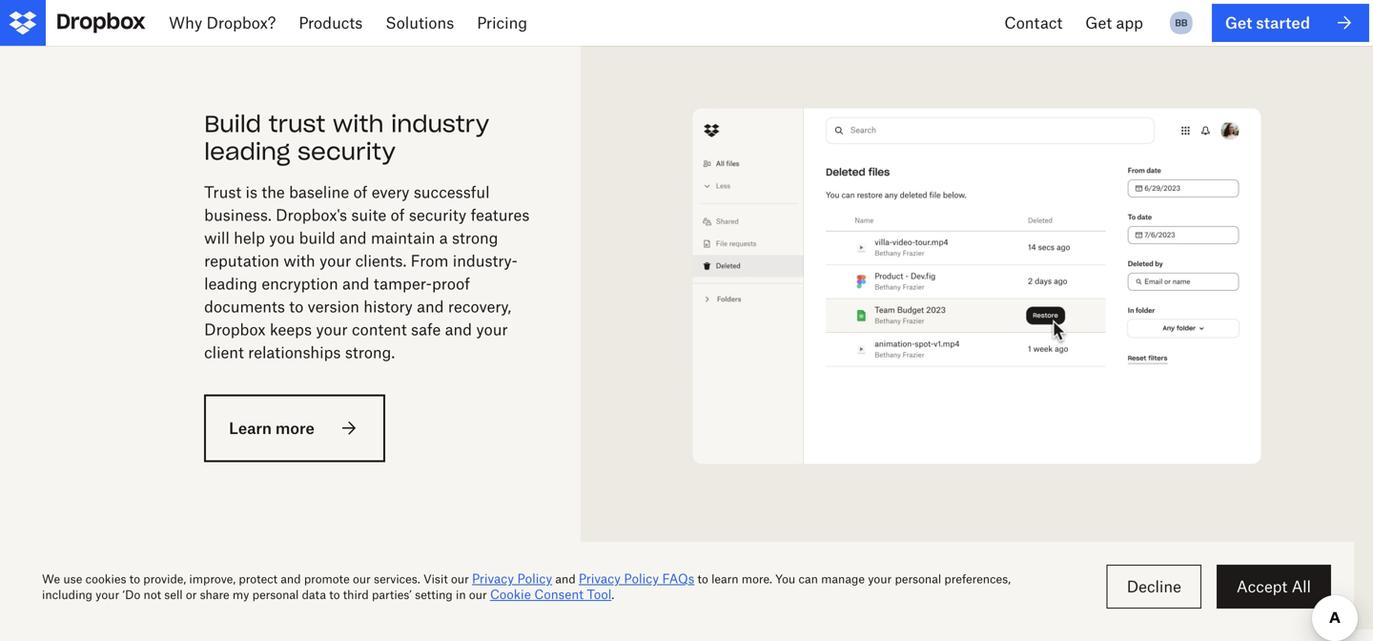 Task type: vqa. For each thing, say whether or not it's contained in the screenshot.
"Search in folder "Dropbox"" text box
no



Task type: locate. For each thing, give the bounding box(es) containing it.
and down suite
[[340, 228, 367, 247]]

your
[[320, 251, 351, 270], [316, 320, 348, 338], [476, 320, 508, 338]]

of up suite
[[354, 182, 368, 201]]

version
[[308, 297, 360, 316]]

learn
[[229, 419, 272, 437]]

contact button
[[994, 0, 1075, 46]]

1 horizontal spatial with
[[333, 109, 384, 139]]

strong
[[452, 228, 499, 247]]

0 vertical spatial security
[[298, 137, 396, 166]]

get
[[1226, 13, 1253, 32], [1086, 13, 1113, 32]]

2 leading from the top
[[204, 274, 258, 293]]

dropbox?
[[207, 13, 276, 32]]

of up "maintain"
[[391, 205, 405, 224]]

learn more link
[[204, 394, 385, 462]]

is
[[246, 182, 258, 201]]

1 vertical spatial with
[[284, 251, 315, 270]]

dropbox
[[204, 320, 266, 338]]

suite
[[351, 205, 387, 224]]

get app
[[1086, 13, 1144, 32]]

bb button
[[1167, 8, 1197, 38]]

solutions
[[386, 13, 454, 32]]

contact
[[1005, 13, 1063, 32]]

bb
[[1176, 17, 1188, 29]]

security
[[298, 137, 396, 166], [409, 205, 467, 224]]

strong.
[[345, 343, 395, 361]]

encryption
[[262, 274, 338, 293]]

a
[[440, 228, 448, 247]]

0 horizontal spatial get
[[1086, 13, 1113, 32]]

0 horizontal spatial with
[[284, 251, 315, 270]]

1 vertical spatial of
[[391, 205, 405, 224]]

leading up is
[[204, 137, 290, 166]]

get started
[[1226, 13, 1311, 32]]

1 vertical spatial leading
[[204, 274, 258, 293]]

1 horizontal spatial security
[[409, 205, 467, 224]]

get left started at top right
[[1226, 13, 1253, 32]]

with right trust
[[333, 109, 384, 139]]

0 vertical spatial with
[[333, 109, 384, 139]]

industry
[[391, 109, 490, 139]]

and up safe
[[417, 297, 444, 316]]

build
[[204, 109, 261, 139]]

0 horizontal spatial security
[[298, 137, 396, 166]]

documents
[[204, 297, 285, 316]]

get left app
[[1086, 13, 1113, 32]]

to
[[289, 297, 304, 316]]

1 leading from the top
[[204, 137, 290, 166]]

get inside dropdown button
[[1086, 13, 1113, 32]]

security inside the trust is the baseline of every successful business. dropbox's suite of security features will help you build and maintain a strong reputation with your clients. from industry- leading encryption and tamper-proof documents to version history and recovery, dropbox keeps your content safe and your client relationships strong.
[[409, 205, 467, 224]]

security up a
[[409, 205, 467, 224]]

trust
[[204, 182, 242, 201]]

and
[[340, 228, 367, 247], [343, 274, 370, 293], [417, 297, 444, 316], [445, 320, 472, 338]]

with up encryption
[[284, 251, 315, 270]]

and up version
[[343, 274, 370, 293]]

industry-
[[453, 251, 518, 270]]

of
[[354, 182, 368, 201], [391, 205, 405, 224]]

trust
[[269, 109, 326, 139]]

business.
[[204, 205, 272, 224]]

tamper-
[[374, 274, 432, 293]]

learn more
[[229, 419, 315, 437]]

relationships
[[248, 343, 341, 361]]

and down the recovery,
[[445, 320, 472, 338]]

1 horizontal spatial get
[[1226, 13, 1253, 32]]

leading down reputation
[[204, 274, 258, 293]]

app
[[1117, 13, 1144, 32]]

solutions button
[[374, 0, 466, 46]]

0 horizontal spatial of
[[354, 182, 368, 201]]

leading inside the trust is the baseline of every successful business. dropbox's suite of security features will help you build and maintain a strong reputation with your clients. from industry- leading encryption and tamper-proof documents to version history and recovery, dropbox keeps your content safe and your client relationships strong.
[[204, 274, 258, 293]]

security up baseline
[[298, 137, 396, 166]]

with inside the trust is the baseline of every successful business. dropbox's suite of security features will help you build and maintain a strong reputation with your clients. from industry- leading encryption and tamper-proof documents to version history and recovery, dropbox keeps your content safe and your client relationships strong.
[[284, 251, 315, 270]]

pricing link
[[466, 0, 539, 46]]

leading
[[204, 137, 290, 166], [204, 274, 258, 293]]

get started link
[[1212, 4, 1370, 42]]

get for get started
[[1226, 13, 1253, 32]]

with
[[333, 109, 384, 139], [284, 251, 315, 270]]

your down version
[[316, 320, 348, 338]]

0 vertical spatial leading
[[204, 137, 290, 166]]

every
[[372, 182, 410, 201]]

1 vertical spatial security
[[409, 205, 467, 224]]

get for get app
[[1086, 13, 1113, 32]]



Task type: describe. For each thing, give the bounding box(es) containing it.
0 vertical spatial of
[[354, 182, 368, 201]]

recovery,
[[448, 297, 511, 316]]

why dropbox? button
[[157, 0, 288, 46]]

your down build
[[320, 251, 351, 270]]

reputation
[[204, 251, 280, 270]]

content
[[352, 320, 407, 338]]

help
[[234, 228, 265, 247]]

history
[[364, 297, 413, 316]]

will
[[204, 228, 230, 247]]

image of restoring deleted file in dropbox. image
[[627, 0, 1328, 584]]

pricing
[[477, 13, 528, 32]]

products
[[299, 13, 363, 32]]

started
[[1257, 13, 1311, 32]]

trust is the baseline of every successful business. dropbox's suite of security features will help you build and maintain a strong reputation with your clients. from industry- leading encryption and tamper-proof documents to version history and recovery, dropbox keeps your content safe and your client relationships strong.
[[204, 182, 530, 361]]

1 horizontal spatial of
[[391, 205, 405, 224]]

proof
[[432, 274, 470, 293]]

build
[[299, 228, 336, 247]]

your down the recovery,
[[476, 320, 508, 338]]

features
[[471, 205, 530, 224]]

why
[[169, 13, 202, 32]]

the
[[262, 182, 285, 201]]

successful
[[414, 182, 490, 201]]

more
[[276, 419, 315, 437]]

products button
[[288, 0, 374, 46]]

security inside build trust with industry leading security
[[298, 137, 396, 166]]

leading inside build trust with industry leading security
[[204, 137, 290, 166]]

dropbox's
[[276, 205, 347, 224]]

from
[[411, 251, 449, 270]]

clients.
[[356, 251, 407, 270]]

why dropbox?
[[169, 13, 276, 32]]

safe
[[411, 320, 441, 338]]

maintain
[[371, 228, 435, 247]]

keeps
[[270, 320, 312, 338]]

you
[[269, 228, 295, 247]]

with inside build trust with industry leading security
[[333, 109, 384, 139]]

get app button
[[1075, 0, 1155, 46]]

baseline
[[289, 182, 349, 201]]

client
[[204, 343, 244, 361]]

build trust with industry leading security
[[204, 109, 490, 166]]



